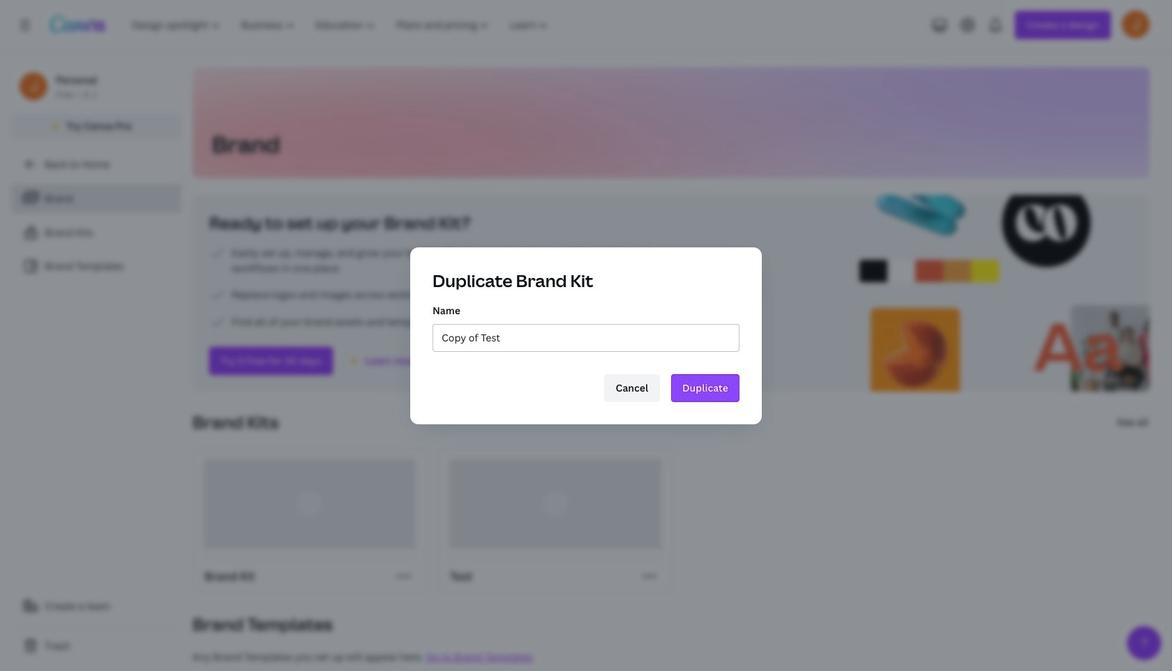 Task type: locate. For each thing, give the bounding box(es) containing it.
top level navigation element
[[123, 11, 561, 39]]

list
[[11, 184, 181, 280], [209, 245, 656, 331]]



Task type: vqa. For each thing, say whether or not it's contained in the screenshot.
left list
yes



Task type: describe. For each thing, give the bounding box(es) containing it.
Name your Brand Kit text field
[[442, 325, 731, 351]]

1 horizontal spatial list
[[209, 245, 656, 331]]

0 horizontal spatial list
[[11, 184, 181, 280]]



